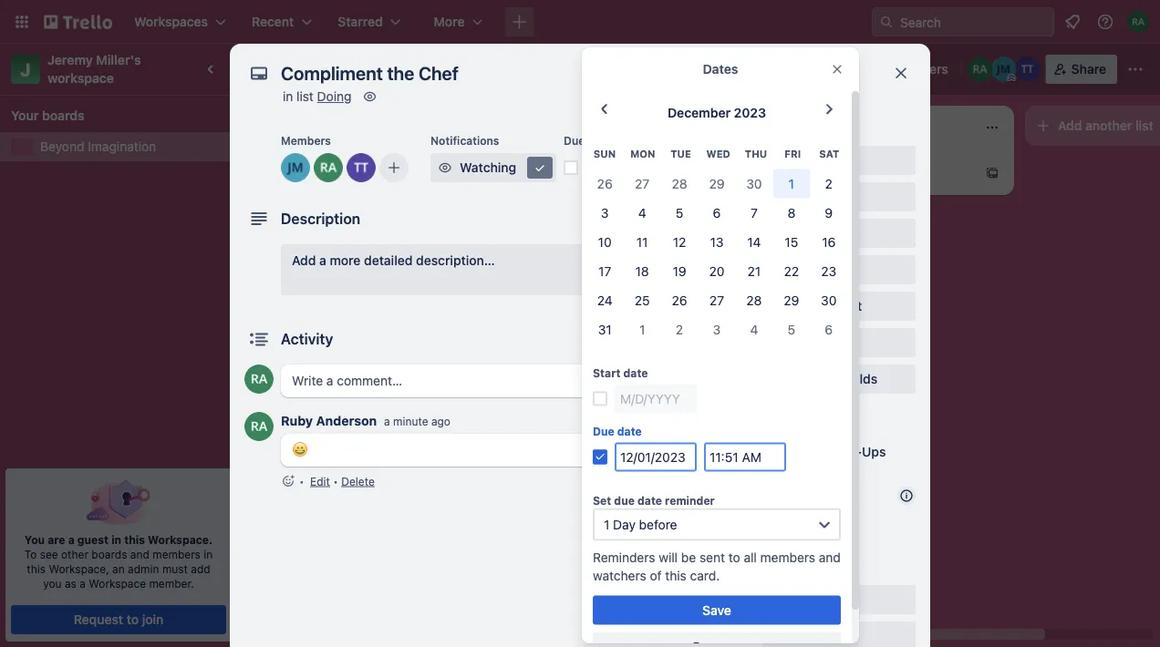 Task type: vqa. For each thing, say whether or not it's contained in the screenshot.
Checklist's sm image
yes



Task type: locate. For each thing, give the bounding box(es) containing it.
beyond imagination inside board name text field
[[261, 59, 416, 79]]

dec left at
[[593, 160, 617, 175]]

1 horizontal spatial due
[[593, 426, 615, 438]]

delete link
[[342, 475, 375, 488]]

•
[[333, 475, 338, 488]]

0 horizontal spatial 2 button
[[661, 315, 699, 344]]

color: bold red, title: "thoughts" element
[[526, 157, 576, 171]]

sm image
[[361, 88, 379, 106], [436, 159, 454, 177], [768, 334, 787, 352], [768, 591, 787, 610]]

members inside reminders will be sent to all members and watchers of this card.
[[761, 550, 816, 565]]

29 for 29 button to the bottom
[[784, 293, 800, 308]]

30 down thu
[[747, 176, 762, 191]]

thu
[[745, 149, 768, 160]]

due date down start date
[[593, 426, 642, 438]]

6 down attachment
[[825, 322, 833, 337]]

26 button down 19
[[661, 286, 699, 315]]

another
[[1086, 118, 1133, 133]]

this down will
[[666, 568, 687, 583]]

29 button
[[699, 169, 736, 198], [773, 286, 811, 315]]

sm image inside labels link
[[768, 188, 787, 206]]

jeremy miller (jeremymiller198) image
[[281, 153, 310, 183], [694, 230, 715, 252]]

anderson
[[316, 414, 377, 429]]

1 down 25 button
[[640, 322, 645, 337]]

2 m/d/yyyy text field from the top
[[615, 443, 697, 472]]

grinning image
[[292, 442, 308, 458]]

beyond imagination up doing link
[[261, 59, 416, 79]]

1 vertical spatial to
[[729, 550, 741, 565]]

to for card
[[787, 127, 798, 140]]

1 vertical spatial 1 button
[[624, 315, 661, 344]]

3 up 10
[[601, 205, 609, 220]]

0 vertical spatial 29
[[709, 176, 725, 191]]

0 vertical spatial dec
[[593, 160, 617, 175]]

add down dec 1 option
[[544, 275, 568, 290]]

ruby anderson (rubyanderson7) image
[[968, 57, 993, 82], [314, 153, 343, 183], [719, 230, 741, 252], [245, 412, 274, 442]]

10 button
[[587, 228, 624, 257]]

29 button down 22
[[773, 286, 811, 315]]

members
[[153, 548, 201, 561], [761, 550, 816, 565]]

to inside button
[[127, 613, 139, 628]]

2 vertical spatial terry turtle (terryturtle) image
[[460, 387, 482, 409]]

show details link
[[648, 325, 746, 354]]

1 horizontal spatial imagination
[[324, 59, 416, 79]]

0 horizontal spatial imagination
[[88, 139, 156, 154]]

imagination down your boards with 1 items element
[[88, 139, 156, 154]]

0 vertical spatial m/d/yyyy text field
[[615, 384, 697, 414]]

20 button
[[699, 257, 736, 286]]

search image
[[880, 15, 894, 29]]

2 vertical spatial in
[[204, 548, 213, 561]]

1 button
[[773, 169, 811, 198], [624, 315, 661, 344]]

0 vertical spatial 5
[[676, 205, 684, 220]]

sm image inside members link
[[768, 151, 787, 170]]

1 horizontal spatial in
[[204, 548, 213, 561]]

30 button up 7
[[736, 169, 773, 198]]

start
[[593, 367, 621, 380]]

11
[[637, 234, 648, 249]]

1 horizontal spatial add a card
[[544, 275, 609, 290]]

1 vertical spatial list
[[1136, 118, 1154, 133]]

0 horizontal spatial 27
[[635, 176, 650, 191]]

ruby anderson (rubyanderson7) image
[[1128, 11, 1150, 33], [245, 365, 274, 394]]

1 vertical spatial 5 button
[[773, 315, 811, 344]]

description…
[[416, 253, 495, 268]]

1 horizontal spatial 6 button
[[811, 315, 848, 344]]

sm image left mark due date as complete option
[[531, 159, 549, 177]]

sent
[[700, 550, 725, 565]]

beyond up in list doing
[[261, 59, 320, 79]]

1 vertical spatial 28
[[747, 293, 762, 308]]

0 vertical spatial ruby anderson (rubyanderson7) image
[[1128, 11, 1150, 33]]

sm image inside copy link
[[768, 628, 787, 646]]

1 horizontal spatial beyond imagination
[[261, 59, 416, 79]]

1 vertical spatial 27 button
[[699, 286, 736, 315]]

sm image inside cover link
[[768, 334, 787, 352]]

4 up 11 at right
[[639, 205, 647, 220]]

1 vertical spatial in
[[111, 534, 121, 547]]

next month image
[[819, 99, 841, 120]]

0 vertical spatial 6
[[713, 205, 721, 220]]

0 vertical spatial list
[[297, 89, 314, 104]]

move
[[792, 593, 825, 608]]

6
[[713, 205, 721, 220], [825, 322, 833, 337]]

1 vertical spatial 27
[[710, 293, 725, 308]]

workspace,
[[49, 563, 109, 576]]

in left doing link
[[283, 89, 293, 104]]

1 button up the 8
[[773, 169, 811, 198]]

this down to
[[27, 563, 46, 576]]

19 button
[[661, 257, 699, 286]]

1 vertical spatial dec
[[548, 235, 568, 247]]

sm image inside checklist link
[[768, 224, 787, 243]]

1 horizontal spatial 4 button
[[736, 315, 773, 344]]

sm image left cover
[[768, 334, 787, 352]]

delete
[[342, 475, 375, 488]]

29 button down wed
[[699, 169, 736, 198]]

1 horizontal spatial 26 button
[[661, 286, 699, 315]]

1 vertical spatial jeremy miller (jeremymiller198) image
[[694, 230, 715, 252]]

jeremy miller (jeremymiller198) image
[[992, 57, 1017, 82]]

6 button up 13 on the top of the page
[[699, 198, 736, 228]]

add members to card image
[[387, 159, 402, 177]]

beyond down your boards
[[40, 139, 84, 154]]

create board or workspace image
[[511, 13, 529, 31]]

member.
[[149, 578, 194, 590]]

0 horizontal spatial 3
[[601, 205, 609, 220]]

sm image down actions
[[768, 591, 787, 610]]

your boards
[[11, 108, 85, 123]]

17
[[599, 264, 612, 279]]

and inside you are a guest in this workspace. to see other boards and members in this workspace, an admin must add you as a workspace member.
[[130, 548, 149, 561]]

open information menu image
[[1097, 13, 1115, 31]]

close popover image
[[830, 62, 845, 77]]

members up must
[[153, 548, 201, 561]]

M/D/YYYY text field
[[615, 384, 697, 414], [615, 443, 697, 472]]

copy
[[792, 629, 823, 644]]

boards
[[42, 108, 85, 123], [92, 548, 127, 561]]

5 up 12
[[676, 205, 684, 220]]

3 button right 'show'
[[699, 315, 736, 344]]

add left another
[[1059, 118, 1083, 133]]

dates inside button
[[792, 262, 827, 277]]

10
[[598, 234, 612, 249]]

members down in list doing
[[281, 134, 331, 147]]

2 horizontal spatial add a card button
[[774, 159, 978, 188]]

a up kickoff meeting link
[[384, 416, 390, 428]]

1 vertical spatial m/d/yyyy text field
[[615, 443, 697, 472]]

1 horizontal spatial add a card button
[[515, 268, 719, 297]]

in
[[283, 89, 293, 104], [111, 534, 121, 547], [204, 548, 213, 561]]

0 vertical spatial due
[[564, 134, 585, 147]]

add a card button
[[774, 159, 978, 188], [515, 268, 719, 297], [256, 466, 460, 495]]

1 horizontal spatial 4
[[751, 322, 759, 337]]

28 down the 21 button
[[747, 293, 762, 308]]

kickoff
[[266, 432, 308, 448]]

create instagram
[[266, 367, 368, 382]]

as
[[65, 578, 77, 590]]

29 down 22 button
[[784, 293, 800, 308]]

members link
[[763, 146, 916, 175]]

ruby anderson (rubyanderson7) image left 14
[[719, 230, 741, 252]]

fri
[[785, 149, 801, 160]]

0 vertical spatial add a card button
[[774, 159, 978, 188]]

28 button down the tue
[[661, 169, 699, 198]]

1 horizontal spatial 29 button
[[773, 286, 811, 315]]

add button
[[792, 520, 859, 535]]

0 vertical spatial 3 button
[[587, 198, 624, 228]]

0 vertical spatial 4
[[639, 205, 647, 220]]

sm image for watching
[[436, 159, 454, 177]]

27 for 27 button to the left
[[635, 176, 650, 191]]

0 horizontal spatial add a card
[[285, 473, 350, 488]]

30 button down 23
[[811, 286, 848, 315]]

sm image left the copy
[[768, 628, 787, 646]]

None text field
[[272, 57, 874, 89]]

primary element
[[0, 0, 1161, 44]]

create from template… image
[[726, 276, 741, 290]]

ruby anderson (rubyanderson7) image left terry turtle (terryturtle) icon on the right of the page
[[968, 57, 993, 82]]

27 button
[[624, 169, 661, 198], [699, 286, 736, 315]]

doing
[[317, 89, 352, 104]]

1 button down 25
[[624, 315, 661, 344]]

this up 'admin' on the left
[[124, 534, 145, 547]]

0 horizontal spatial list
[[297, 89, 314, 104]]

0 vertical spatial beyond
[[261, 59, 320, 79]]

boards inside you are a guest in this workspace. to see other boards and members in this workspace, an admin must add you as a workspace member.
[[92, 548, 127, 561]]

save
[[703, 603, 732, 618]]

26 button
[[587, 169, 624, 198], [661, 286, 699, 315]]

28 button down 21
[[736, 286, 773, 315]]

0 horizontal spatial due
[[564, 134, 585, 147]]

due down start
[[593, 426, 615, 438]]

dec
[[593, 160, 617, 175], [548, 235, 568, 247]]

sm image down notifications
[[436, 159, 454, 177]]

4 button right details at the right bottom of page
[[736, 315, 773, 344]]

0 horizontal spatial beyond
[[40, 139, 84, 154]]

be
[[682, 550, 696, 565]]

1 horizontal spatial boards
[[92, 548, 127, 561]]

jeremy miller (jeremymiller198) image right 12
[[694, 230, 715, 252]]

a left •
[[312, 473, 319, 488]]

more
[[330, 253, 361, 268]]

2 left details at the right bottom of page
[[676, 322, 684, 337]]

0 horizontal spatial dec
[[548, 235, 568, 247]]

sm image inside watching button
[[436, 159, 454, 177]]

and
[[130, 548, 149, 561], [819, 550, 841, 565]]

6 up 13 on the top of the page
[[713, 205, 721, 220]]

m/d/yyyy text field up set due date reminder on the bottom right of the page
[[615, 443, 697, 472]]

sm image
[[768, 151, 787, 170], [531, 159, 549, 177], [768, 188, 787, 206], [768, 224, 787, 243], [768, 628, 787, 646]]

0 horizontal spatial 29 button
[[699, 169, 736, 198]]

create
[[266, 367, 306, 382]]

to up fri
[[787, 127, 798, 140]]

notifications
[[431, 134, 500, 147]]

imagination
[[324, 59, 416, 79], [88, 139, 156, 154]]

sm image for labels
[[768, 188, 787, 206]]

show
[[659, 332, 692, 347]]

0 horizontal spatial terry turtle (terryturtle) image
[[347, 153, 376, 183]]

6 button down attachment
[[811, 315, 848, 344]]

1 horizontal spatial 6
[[825, 322, 833, 337]]

meeting
[[311, 432, 359, 448]]

1 horizontal spatial 5
[[788, 322, 796, 337]]

to left join
[[127, 613, 139, 628]]

dec for dec 1 at 11:51 am
[[593, 160, 617, 175]]

1 horizontal spatial members
[[761, 550, 816, 565]]

sm image right 14
[[768, 224, 787, 243]]

you
[[24, 534, 45, 547]]

add down sat
[[803, 166, 827, 181]]

an
[[112, 563, 125, 576]]

m/d/yyyy text field down start date
[[615, 384, 697, 414]]

add power-ups
[[792, 445, 886, 460]]

27 down the "dec 1 at 11:51 am"
[[635, 176, 650, 191]]

0 horizontal spatial members
[[153, 548, 201, 561]]

ups
[[862, 445, 886, 460]]

imagination up doing link
[[324, 59, 416, 79]]

27 for right 27 button
[[710, 293, 725, 308]]

1 horizontal spatial this
[[124, 534, 145, 547]]

a down sat
[[831, 166, 838, 181]]

1 vertical spatial terry turtle (terryturtle) image
[[668, 230, 690, 252]]

2
[[826, 176, 833, 191], [676, 322, 684, 337]]

0 horizontal spatial and
[[130, 548, 149, 561]]

7 button
[[736, 198, 773, 228]]

due up mark due date as complete option
[[564, 134, 585, 147]]

11 button
[[624, 228, 661, 257]]

day
[[613, 517, 636, 532]]

1 horizontal spatial members
[[792, 153, 849, 168]]

ruby anderson (rubyanderson7) image right open information menu icon
[[1128, 11, 1150, 33]]

0 vertical spatial 2 button
[[811, 169, 848, 198]]

terry turtle (terryturtle) image
[[347, 153, 376, 183], [668, 230, 690, 252], [460, 387, 482, 409]]

sm image for checklist
[[768, 224, 787, 243]]

workspace.
[[148, 534, 213, 547]]

power ups image
[[826, 62, 840, 77]]

move link
[[763, 586, 916, 615]]

24 button
[[587, 286, 624, 315]]

labels
[[792, 189, 832, 204]]

1 up anderson on the bottom of page
[[350, 392, 355, 405]]

all
[[744, 550, 757, 565]]

0 horizontal spatial 26 button
[[587, 169, 624, 198]]

sm image left the 8
[[768, 188, 787, 206]]

26 button down sun
[[587, 169, 624, 198]]

list right another
[[1136, 118, 1154, 133]]

dec down compliment
[[548, 235, 568, 247]]

compliment the chef link
[[526, 208, 737, 226]]

jeremy miller's workspace
[[47, 52, 144, 86]]

0 horizontal spatial 26
[[597, 176, 613, 191]]

watching button
[[431, 153, 557, 183]]

miller's
[[96, 52, 141, 68]]

0 horizontal spatial 6
[[713, 205, 721, 220]]

22
[[784, 264, 800, 279]]

1 vertical spatial 2 button
[[661, 315, 699, 344]]

4 button
[[624, 198, 661, 228], [736, 315, 773, 344]]

0 horizontal spatial dates
[[703, 62, 739, 77]]

in up add
[[204, 548, 213, 561]]

before
[[639, 517, 678, 532]]

0 vertical spatial 26
[[597, 176, 613, 191]]

Write a comment text field
[[281, 365, 748, 398]]

1 vertical spatial boards
[[92, 548, 127, 561]]

30 button
[[736, 169, 773, 198], [811, 286, 848, 315]]

1 horizontal spatial jeremy miller (jeremymiller198) image
[[694, 230, 715, 252]]

1 vertical spatial 29
[[784, 293, 800, 308]]

15
[[785, 234, 799, 249]]

26 down 19 button
[[672, 293, 688, 308]]

sm image right thu
[[768, 151, 787, 170]]

members up labels
[[792, 153, 849, 168]]

beyond imagination down your boards with 1 items element
[[40, 139, 156, 154]]

sm image for copy
[[768, 628, 787, 646]]

to left all
[[729, 550, 741, 565]]

1 vertical spatial 26
[[672, 293, 688, 308]]

0 vertical spatial 5 button
[[661, 198, 699, 228]]

december 2023
[[668, 105, 767, 120]]

dec inside option
[[548, 235, 568, 247]]

0 horizontal spatial 5 button
[[661, 198, 699, 228]]

5 button up 12
[[661, 198, 699, 228]]

28 for 28 button to the left
[[672, 176, 688, 191]]

1 vertical spatial 3 button
[[699, 315, 736, 344]]

add power-ups link
[[763, 438, 916, 467]]

2 down members link
[[826, 176, 833, 191]]

1 horizontal spatial 3 button
[[699, 315, 736, 344]]

1 horizontal spatial dates
[[792, 262, 827, 277]]

29 down wed
[[709, 176, 725, 191]]

jeremy miller (jeremymiller198) image up the description at left top
[[281, 153, 310, 183]]

26 down sun
[[597, 176, 613, 191]]

3 right 'show'
[[713, 322, 721, 337]]

1 horizontal spatial beyond
[[261, 59, 320, 79]]

1 down fri
[[789, 176, 795, 191]]

2 button
[[811, 169, 848, 198], [661, 315, 699, 344]]

are
[[48, 534, 65, 547]]

ago
[[432, 416, 451, 428]]

1 vertical spatial dates
[[792, 262, 827, 277]]

1 inside option
[[571, 235, 576, 247]]

ruby anderson (rubyanderson7) image up the description at left top
[[314, 153, 343, 183]]

11:51
[[645, 160, 675, 175]]

0 horizontal spatial 29
[[709, 176, 725, 191]]

1 vertical spatial 2
[[676, 322, 684, 337]]

0 horizontal spatial jeremy miller (jeremymiller198) image
[[281, 153, 310, 183]]

date down start date
[[618, 426, 642, 438]]

2 horizontal spatial this
[[666, 568, 687, 583]]

0 horizontal spatial 2
[[676, 322, 684, 337]]

0 horizontal spatial add a card button
[[256, 466, 460, 495]]

1 horizontal spatial to
[[729, 550, 741, 565]]

a right are at the left of page
[[68, 534, 75, 547]]

and down add button
[[819, 550, 841, 565]]

list left doing link
[[297, 89, 314, 104]]

ruby
[[281, 414, 313, 429]]

boards up "an"
[[92, 548, 127, 561]]

attachment button
[[763, 292, 916, 321]]

date up 'before'
[[638, 495, 663, 508]]

29
[[709, 176, 725, 191], [784, 293, 800, 308]]

checklist
[[792, 226, 848, 241]]

1 horizontal spatial 3
[[713, 322, 721, 337]]

must
[[162, 563, 188, 576]]

boards right "your"
[[42, 108, 85, 123]]

card
[[801, 127, 825, 140], [841, 166, 868, 181], [582, 275, 609, 290], [323, 473, 350, 488]]

Board name text field
[[252, 55, 426, 84]]

date up sun
[[588, 134, 612, 147]]

due date up sun
[[564, 134, 612, 147]]

0 vertical spatial to
[[787, 127, 798, 140]]

sm image for move
[[768, 591, 787, 610]]

0 horizontal spatial 3 button
[[587, 198, 624, 228]]

dec inside button
[[593, 160, 617, 175]]

sm image inside move link
[[768, 591, 787, 610]]



Task type: describe. For each thing, give the bounding box(es) containing it.
1 vertical spatial 29 button
[[773, 286, 811, 315]]

members inside you are a guest in this workspace. to see other boards and members in this workspace, an admin must add you as a workspace member.
[[153, 548, 201, 561]]

set due date reminder
[[593, 495, 715, 508]]

0 vertical spatial dates
[[703, 62, 739, 77]]

custom
[[792, 372, 839, 387]]

beyond inside board name text field
[[261, 59, 320, 79]]

sm image for cover
[[768, 334, 787, 352]]

compliment
[[526, 209, 597, 224]]

22 button
[[773, 257, 811, 286]]

0 notifications image
[[1062, 11, 1084, 33]]

reminders
[[593, 550, 656, 565]]

j
[[20, 58, 31, 80]]

a inside ruby anderson a minute ago
[[384, 416, 390, 428]]

to
[[24, 548, 37, 561]]

0 vertical spatial 3
[[601, 205, 609, 220]]

sun
[[594, 149, 616, 160]]

1 down create instagram
[[314, 392, 319, 405]]

0 horizontal spatial 4
[[639, 205, 647, 220]]

add reaction image
[[281, 473, 296, 491]]

add a card button for create from template… image
[[774, 159, 978, 188]]

1 horizontal spatial 26
[[672, 293, 688, 308]]

admin
[[128, 563, 159, 576]]

to for join
[[127, 613, 139, 628]]

24
[[597, 293, 613, 308]]

add a more detailed description… link
[[281, 245, 748, 296]]

join
[[142, 613, 164, 628]]

15 button
[[773, 228, 811, 257]]

1 down the
[[607, 235, 612, 247]]

add left edit link
[[285, 473, 309, 488]]

cover
[[792, 335, 827, 350]]

automation image
[[851, 55, 877, 80]]

18 button
[[624, 257, 661, 286]]

imagination inside board name text field
[[324, 59, 416, 79]]

a right as on the bottom of page
[[80, 578, 86, 590]]

a left 'more'
[[319, 253, 327, 268]]

workspace
[[89, 578, 146, 590]]

0 vertical spatial terry turtle (terryturtle) image
[[347, 153, 376, 183]]

0 vertical spatial 2
[[826, 176, 833, 191]]

a left 17 button
[[571, 275, 578, 290]]

kickoff meeting link
[[266, 431, 478, 449]]

2 horizontal spatial add a card
[[803, 166, 868, 181]]

13 button
[[699, 228, 736, 257]]

thinking link
[[526, 168, 737, 186]]

compliment the chef
[[526, 209, 651, 224]]

star or unstar board image
[[437, 62, 451, 77]]

workspace
[[47, 71, 114, 86]]

this inside reminders will be sent to all members and watchers of this card.
[[666, 568, 687, 583]]

Search field
[[894, 8, 1054, 36]]

at
[[630, 160, 641, 175]]

reminder
[[665, 495, 715, 508]]

wed
[[707, 149, 731, 160]]

1 vertical spatial ruby anderson (rubyanderson7) image
[[245, 365, 274, 394]]

0 vertical spatial 1 button
[[773, 169, 811, 198]]

0 horizontal spatial this
[[27, 563, 46, 576]]

8 button
[[773, 198, 811, 228]]

actions
[[763, 567, 803, 579]]

1 horizontal spatial ruby anderson (rubyanderson7) image
[[1128, 11, 1150, 33]]

2 vertical spatial add a card button
[[256, 466, 460, 495]]

labels link
[[763, 183, 916, 212]]

other
[[61, 548, 88, 561]]

0 horizontal spatial 27 button
[[624, 169, 661, 198]]

date right start
[[624, 367, 648, 380]]

power-
[[820, 445, 862, 460]]

1 vertical spatial 26 button
[[661, 286, 699, 315]]

6 for 6 button to the left
[[713, 205, 721, 220]]

the
[[600, 209, 619, 224]]

custom fields button
[[763, 370, 916, 389]]

1 day before
[[604, 517, 678, 532]]

share
[[1072, 62, 1107, 77]]

button
[[820, 520, 859, 535]]

dec 1 at 11:51 am
[[593, 160, 698, 175]]

watchers
[[593, 568, 647, 583]]

23 button
[[811, 257, 848, 286]]

17 button
[[587, 257, 624, 286]]

board
[[526, 62, 562, 77]]

details
[[695, 332, 736, 347]]

25 button
[[624, 286, 661, 315]]

2 vertical spatial add a card
[[285, 473, 350, 488]]

minute
[[393, 416, 428, 428]]

14 button
[[736, 228, 773, 257]]

add a card button for create from template… icon
[[515, 268, 719, 297]]

last month image
[[594, 99, 616, 120]]

create instagram link
[[266, 365, 478, 384]]

1 vertical spatial 4
[[751, 322, 759, 337]]

reminders will be sent to all members and watchers of this card.
[[593, 550, 841, 583]]

beyond imagination link
[[40, 138, 226, 156]]

25
[[635, 293, 650, 308]]

21
[[748, 264, 761, 279]]

show details
[[659, 332, 736, 347]]

1 horizontal spatial 2 button
[[811, 169, 848, 198]]

13
[[710, 234, 724, 249]]

0 horizontal spatial 28 button
[[661, 169, 699, 198]]

6 for the bottommost 6 button
[[825, 322, 833, 337]]

0 horizontal spatial beyond imagination
[[40, 139, 156, 154]]

share button
[[1046, 55, 1118, 84]]

dec for dec 1
[[548, 235, 568, 247]]

back to home image
[[44, 7, 112, 37]]

and inside reminders will be sent to all members and watchers of this card.
[[819, 550, 841, 565]]

kickoff meeting
[[266, 432, 359, 448]]

1 vertical spatial beyond
[[40, 139, 84, 154]]

1 vertical spatial imagination
[[88, 139, 156, 154]]

sm image right doing
[[361, 88, 379, 106]]

save button
[[593, 596, 841, 625]]

0 horizontal spatial members
[[281, 134, 331, 147]]

1 vertical spatial 4 button
[[736, 315, 773, 344]]

9
[[825, 205, 833, 220]]

create from template… image
[[986, 166, 1000, 181]]

Dec 1 checkbox
[[526, 230, 581, 252]]

december
[[668, 105, 731, 120]]

1 left the day
[[604, 517, 610, 532]]

your boards with 1 items element
[[11, 105, 217, 127]]

Mark due date as complete checkbox
[[564, 161, 579, 175]]

set
[[593, 495, 612, 508]]

31 button
[[587, 315, 624, 344]]

1 vertical spatial 6 button
[[811, 315, 848, 344]]

terry turtle (terryturtle) image
[[1015, 57, 1041, 82]]

show menu image
[[1127, 60, 1145, 78]]

Add time text field
[[704, 443, 787, 472]]

add button button
[[763, 513, 916, 542]]

14
[[748, 234, 762, 249]]

add left power-
[[792, 445, 816, 460]]

request to join button
[[11, 606, 226, 635]]

boards inside your boards with 1 items element
[[42, 108, 85, 123]]

0 vertical spatial 26 button
[[587, 169, 624, 198]]

18
[[636, 264, 649, 279]]

attachment
[[792, 299, 863, 314]]

sm image inside watching button
[[531, 159, 549, 177]]

filters button
[[884, 55, 954, 84]]

guest
[[77, 534, 109, 547]]

add a more detailed description…
[[292, 253, 495, 268]]

add up thu
[[763, 127, 784, 140]]

thinking
[[526, 169, 576, 184]]

28 for bottommost 28 button
[[747, 293, 762, 308]]

1 vertical spatial 28 button
[[736, 286, 773, 315]]

you
[[43, 578, 62, 590]]

1 vertical spatial members
[[792, 153, 849, 168]]

dec 1 at 11:51 am button
[[582, 153, 727, 183]]

a minute ago link
[[384, 416, 451, 428]]

to inside reminders will be sent to all members and watchers of this card.
[[729, 550, 741, 565]]

sm image for members
[[768, 151, 787, 170]]

1 vertical spatial add a card
[[544, 275, 609, 290]]

activity
[[281, 331, 333, 348]]

29 for leftmost 29 button
[[709, 176, 725, 191]]

1 m/d/yyyy text field from the top
[[615, 384, 697, 414]]

0 vertical spatial 30 button
[[736, 169, 773, 198]]

ruby anderson (rubyanderson7) image left ruby
[[245, 412, 274, 442]]

19
[[673, 264, 687, 279]]

0 vertical spatial due date
[[564, 134, 612, 147]]

1 horizontal spatial 27 button
[[699, 286, 736, 315]]

add
[[191, 563, 210, 576]]

1 vertical spatial 30 button
[[811, 286, 848, 315]]

add left 'more'
[[292, 253, 316, 268]]

0 horizontal spatial 30
[[747, 176, 762, 191]]

edit
[[310, 475, 330, 488]]

add left "button"
[[792, 520, 816, 535]]

0 vertical spatial in
[[283, 89, 293, 104]]

1 inside button
[[620, 160, 626, 175]]

1 vertical spatial due date
[[593, 426, 642, 438]]

0 vertical spatial 4 button
[[624, 198, 661, 228]]

0 horizontal spatial 6 button
[[699, 198, 736, 228]]

detailed
[[364, 253, 413, 268]]

1 vertical spatial 30
[[821, 293, 837, 308]]

16 button
[[811, 228, 848, 257]]

mon
[[631, 149, 656, 160]]

list inside button
[[1136, 118, 1154, 133]]



